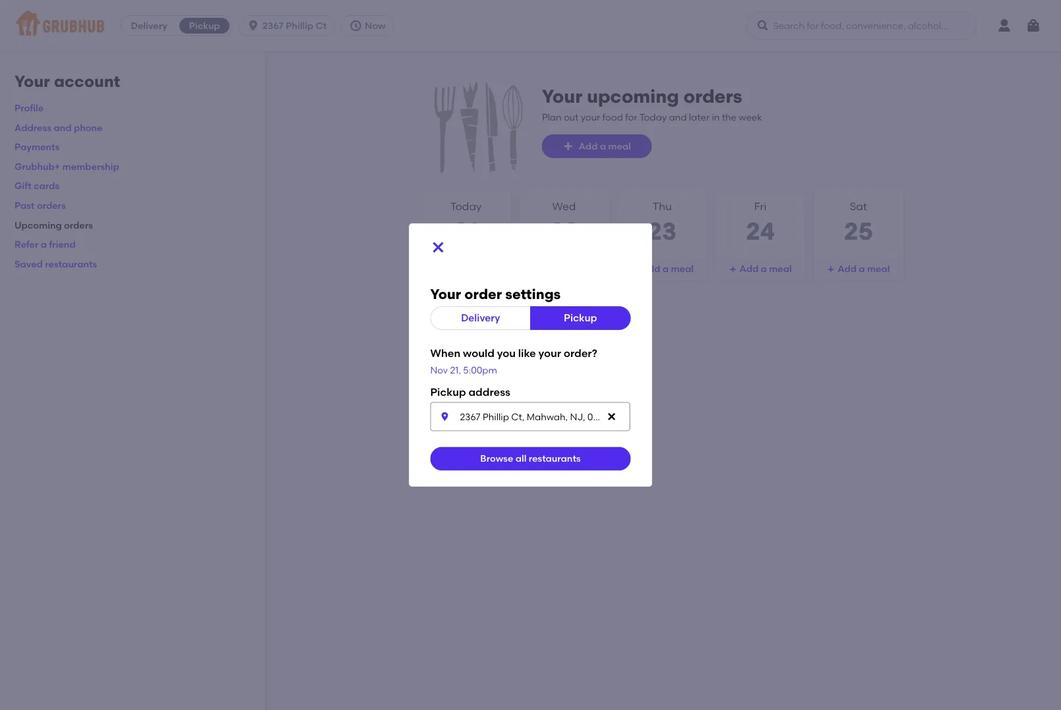 Task type: vqa. For each thing, say whether or not it's contained in the screenshot.
Ready for The Dressing Room: Bistro and Bar
no



Task type: describe. For each thing, give the bounding box(es) containing it.
saved
[[15, 259, 43, 270]]

today 21
[[450, 200, 482, 246]]

pickup inside main navigation navigation
[[189, 20, 220, 31]]

profile
[[15, 102, 44, 114]]

add a meal down 25
[[838, 264, 890, 275]]

the
[[722, 112, 737, 123]]

0 horizontal spatial delivery button
[[121, 15, 177, 36]]

23
[[648, 217, 677, 246]]

now button
[[341, 15, 399, 36]]

5:00pm
[[463, 365, 497, 376]]

Search Address search field
[[430, 403, 630, 432]]

add a meal down 23
[[641, 264, 694, 275]]

saved restaurants
[[15, 259, 97, 270]]

upcoming
[[15, 219, 62, 231]]

a down 23
[[663, 264, 669, 275]]

browse
[[480, 454, 513, 465]]

for
[[625, 112, 637, 123]]

all
[[516, 454, 527, 465]]

gift cards link
[[15, 180, 59, 192]]

phone
[[74, 122, 102, 133]]

gift cards
[[15, 180, 59, 192]]

account
[[54, 72, 120, 91]]

1 horizontal spatial delivery button
[[430, 307, 531, 330]]

add a meal down 24
[[740, 264, 792, 275]]

sat 25
[[844, 200, 873, 246]]

your for account
[[15, 72, 50, 91]]

and inside your upcoming orders plan out your food for today and later in the week
[[669, 112, 687, 123]]

your inside when would you like your order? nov 21, 5:00pm
[[539, 347, 561, 360]]

a down 25
[[859, 264, 865, 275]]

wed 22
[[550, 200, 578, 246]]

svg image inside now button
[[349, 19, 362, 32]]

1 vertical spatial pickup
[[564, 312, 597, 324]]

main navigation navigation
[[0, 0, 1061, 51]]

pickup button for leftmost delivery button
[[177, 15, 232, 36]]

refer a friend link
[[15, 239, 76, 250]]

when would you like your order? nov 21, 5:00pm
[[430, 347, 597, 376]]

plan
[[542, 112, 562, 123]]

address
[[469, 386, 510, 399]]

week
[[739, 112, 762, 123]]

thu 23
[[648, 200, 677, 246]]

your for order
[[430, 286, 461, 303]]

0 horizontal spatial restaurants
[[45, 259, 97, 270]]

a down "food" at the right
[[600, 141, 606, 152]]

add a meal down "food" at the right
[[579, 141, 631, 152]]

cards
[[34, 180, 59, 192]]

your account
[[15, 72, 120, 91]]

address and phone link
[[15, 122, 102, 133]]

phillip
[[286, 20, 313, 31]]

past orders
[[15, 200, 66, 211]]

when
[[430, 347, 460, 360]]

2367 phillip ct button
[[238, 15, 341, 36]]

pickup
[[430, 386, 466, 399]]

pickup button for the rightmost delivery button
[[530, 307, 631, 330]]

restaurants inside browse all restaurants "button"
[[529, 454, 581, 465]]

a down 24
[[761, 264, 767, 275]]

21,
[[450, 365, 461, 376]]

2367 phillip ct
[[263, 20, 327, 31]]

your order settings
[[430, 286, 561, 303]]

your upcoming orders plan out your food for today and later in the week
[[542, 85, 762, 123]]

past
[[15, 200, 35, 211]]



Task type: locate. For each thing, give the bounding box(es) containing it.
now
[[365, 20, 386, 31]]

today inside your upcoming orders plan out your food for today and later in the week
[[639, 112, 667, 123]]

svg image inside "2367 phillip ct" button
[[247, 19, 260, 32]]

orders up upcoming orders link
[[37, 200, 66, 211]]

browse all restaurants
[[480, 454, 581, 465]]

25
[[844, 217, 873, 246]]

0 vertical spatial restaurants
[[45, 259, 97, 270]]

order
[[465, 286, 502, 303]]

1 horizontal spatial today
[[639, 112, 667, 123]]

0 horizontal spatial your
[[539, 347, 561, 360]]

2367
[[263, 20, 284, 31]]

out
[[564, 112, 579, 123]]

pickup
[[189, 20, 220, 31], [564, 312, 597, 324]]

1 vertical spatial restaurants
[[529, 454, 581, 465]]

svg image
[[1026, 18, 1041, 34], [247, 19, 260, 32], [349, 19, 362, 32], [563, 141, 573, 152], [827, 266, 835, 274]]

ct
[[316, 20, 327, 31]]

24
[[746, 217, 775, 246]]

nov
[[430, 365, 448, 376]]

1 vertical spatial delivery
[[461, 312, 500, 324]]

fri 24
[[746, 200, 775, 246]]

and
[[669, 112, 687, 123], [54, 122, 72, 133]]

your for upcoming
[[542, 85, 583, 108]]

restaurants right all
[[529, 454, 581, 465]]

orders inside your upcoming orders plan out your food for today and later in the week
[[684, 85, 742, 108]]

1 vertical spatial your
[[539, 347, 561, 360]]

your inside your upcoming orders plan out your food for today and later in the week
[[542, 85, 583, 108]]

you
[[497, 347, 516, 360]]

add a meal
[[579, 141, 631, 152], [641, 264, 694, 275], [740, 264, 792, 275], [838, 264, 890, 275]]

22
[[550, 217, 578, 246]]

food
[[603, 112, 623, 123]]

upcoming orders
[[15, 219, 93, 231]]

1 horizontal spatial your
[[581, 112, 600, 123]]

0 vertical spatial pickup button
[[177, 15, 232, 36]]

1 vertical spatial orders
[[37, 200, 66, 211]]

saved restaurants link
[[15, 259, 97, 270]]

0 vertical spatial pickup
[[189, 20, 220, 31]]

in
[[712, 112, 720, 123]]

0 horizontal spatial delivery
[[131, 20, 167, 31]]

0 vertical spatial delivery button
[[121, 15, 177, 36]]

2 vertical spatial orders
[[64, 219, 93, 231]]

your inside your upcoming orders plan out your food for today and later in the week
[[581, 112, 600, 123]]

today
[[639, 112, 667, 123], [450, 200, 482, 213]]

0 horizontal spatial today
[[450, 200, 482, 213]]

1 vertical spatial delivery button
[[430, 307, 531, 330]]

address and phone
[[15, 122, 102, 133]]

add a meal button down "food" at the right
[[542, 135, 652, 158]]

add a meal button for 23
[[617, 257, 707, 281]]

your
[[15, 72, 50, 91], [542, 85, 583, 108], [430, 286, 461, 303]]

orders up friend
[[64, 219, 93, 231]]

refer a friend
[[15, 239, 76, 250]]

delivery inside main navigation navigation
[[131, 20, 167, 31]]

meal for add a meal button for 24
[[769, 264, 792, 275]]

meal down "food" at the right
[[608, 141, 631, 152]]

add for add a meal button underneath "food" at the right
[[579, 141, 598, 152]]

svg image inside main navigation navigation
[[756, 19, 770, 32]]

1 vertical spatial today
[[450, 200, 482, 213]]

restaurants
[[45, 259, 97, 270], [529, 454, 581, 465]]

2 horizontal spatial your
[[542, 85, 583, 108]]

a right refer
[[41, 239, 47, 250]]

like
[[518, 347, 536, 360]]

grubhub+ membership
[[15, 161, 119, 172]]

your up out
[[542, 85, 583, 108]]

add
[[579, 141, 598, 152], [641, 264, 660, 275], [740, 264, 759, 275], [838, 264, 857, 275]]

add a meal button for 25
[[814, 257, 903, 281]]

21
[[454, 217, 478, 246]]

past orders link
[[15, 200, 66, 211]]

0 vertical spatial orders
[[684, 85, 742, 108]]

your right out
[[581, 112, 600, 123]]

friend
[[49, 239, 76, 250]]

pickup button inside main navigation navigation
[[177, 15, 232, 36]]

meal down 24
[[769, 264, 792, 275]]

upcoming
[[587, 85, 679, 108]]

address
[[15, 122, 52, 133]]

your
[[581, 112, 600, 123], [539, 347, 561, 360]]

1 horizontal spatial your
[[430, 286, 461, 303]]

1 horizontal spatial pickup
[[564, 312, 597, 324]]

orders for upcoming orders
[[64, 219, 93, 231]]

add a meal button down 25
[[814, 257, 903, 281]]

0 vertical spatial delivery
[[131, 20, 167, 31]]

upcoming orders link
[[15, 219, 93, 231]]

refer
[[15, 239, 38, 250]]

1 horizontal spatial and
[[669, 112, 687, 123]]

payments
[[15, 141, 60, 153]]

0 horizontal spatial and
[[54, 122, 72, 133]]

pickup button
[[177, 15, 232, 36], [530, 307, 631, 330]]

thu
[[653, 200, 672, 213]]

browse all restaurants button
[[430, 447, 631, 471]]

gift
[[15, 180, 31, 192]]

svg image
[[756, 19, 770, 32], [430, 240, 446, 256], [729, 266, 737, 274], [440, 412, 450, 422], [606, 412, 617, 422]]

order?
[[564, 347, 597, 360]]

later
[[689, 112, 710, 123]]

orders for past orders
[[37, 200, 66, 211]]

0 horizontal spatial pickup button
[[177, 15, 232, 36]]

grubhub+
[[15, 161, 60, 172]]

a
[[600, 141, 606, 152], [41, 239, 47, 250], [663, 264, 669, 275], [761, 264, 767, 275], [859, 264, 865, 275]]

0 horizontal spatial pickup
[[189, 20, 220, 31]]

delivery button
[[121, 15, 177, 36], [430, 307, 531, 330]]

1 horizontal spatial delivery
[[461, 312, 500, 324]]

your up profile link
[[15, 72, 50, 91]]

add a meal button for 24
[[716, 257, 805, 281]]

profile link
[[15, 102, 44, 114]]

add for add a meal button for 24
[[740, 264, 759, 275]]

add for add a meal button related to 25
[[838, 264, 857, 275]]

meal for add a meal button related to 25
[[867, 264, 890, 275]]

today right for
[[639, 112, 667, 123]]

today up 21
[[450, 200, 482, 213]]

and left later
[[669, 112, 687, 123]]

would
[[463, 347, 495, 360]]

add a meal button
[[542, 135, 652, 158], [617, 257, 707, 281], [716, 257, 805, 281], [814, 257, 903, 281]]

1 vertical spatial pickup button
[[530, 307, 631, 330]]

sat
[[850, 200, 867, 213]]

orders up the in
[[684, 85, 742, 108]]

pickup address
[[430, 386, 510, 399]]

meal for add a meal button underneath "food" at the right
[[608, 141, 631, 152]]

nov 21, 5:00pm link
[[430, 365, 497, 376]]

fri
[[754, 200, 767, 213]]

membership
[[62, 161, 119, 172]]

wed
[[552, 200, 576, 213]]

1 horizontal spatial pickup button
[[530, 307, 631, 330]]

1 horizontal spatial restaurants
[[529, 454, 581, 465]]

orders
[[684, 85, 742, 108], [37, 200, 66, 211], [64, 219, 93, 231]]

your right like
[[539, 347, 561, 360]]

and left phone
[[54, 122, 72, 133]]

your left "order" on the top left of page
[[430, 286, 461, 303]]

meal down 25
[[867, 264, 890, 275]]

grubhub+ membership link
[[15, 161, 119, 172]]

add a meal button down 23
[[617, 257, 707, 281]]

restaurants down friend
[[45, 259, 97, 270]]

meal
[[608, 141, 631, 152], [671, 264, 694, 275], [769, 264, 792, 275], [867, 264, 890, 275]]

delivery
[[131, 20, 167, 31], [461, 312, 500, 324]]

settings
[[505, 286, 561, 303]]

0 vertical spatial today
[[639, 112, 667, 123]]

0 vertical spatial your
[[581, 112, 600, 123]]

payments link
[[15, 141, 60, 153]]

add a meal button down 24
[[716, 257, 805, 281]]

meal down 23
[[671, 264, 694, 275]]

0 horizontal spatial your
[[15, 72, 50, 91]]



